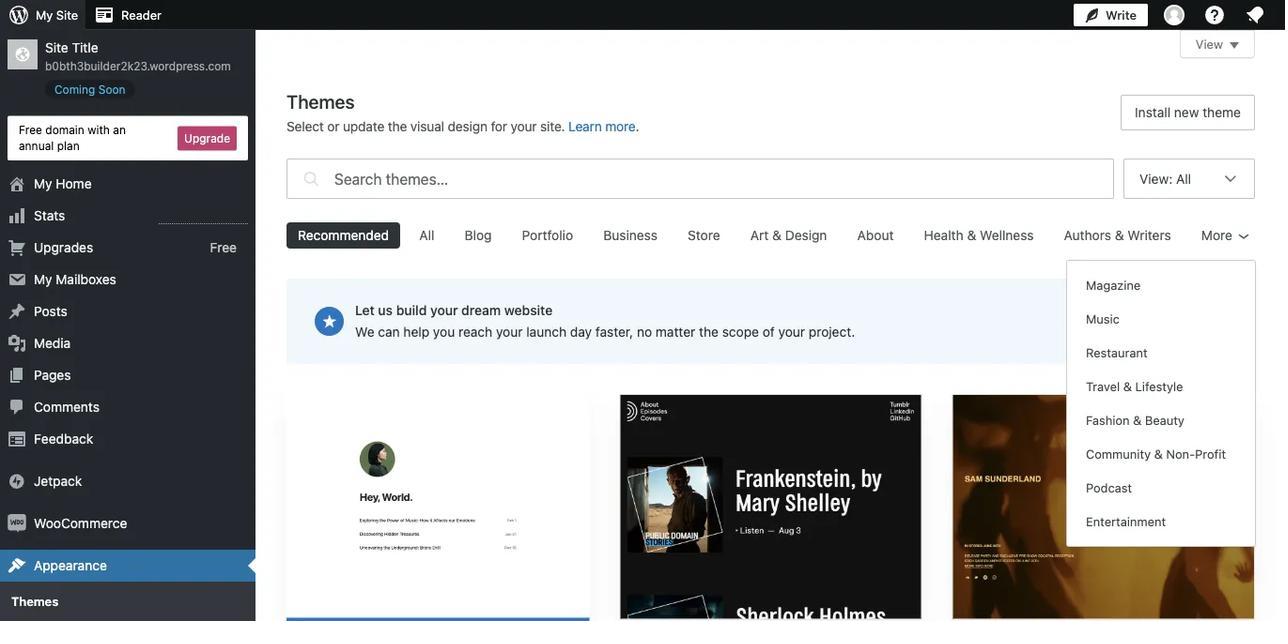 Task type: locate. For each thing, give the bounding box(es) containing it.
free for free domain with an annual plan
[[19, 124, 42, 137]]

art & design button
[[739, 223, 838, 249]]

&
[[772, 228, 782, 243], [967, 228, 976, 243], [1115, 228, 1124, 243], [1123, 380, 1132, 394], [1133, 414, 1142, 428], [1154, 448, 1163, 462]]

launch
[[526, 325, 566, 340]]

closed image
[[1230, 42, 1239, 49]]

Search search field
[[334, 160, 1113, 198]]

let's get started link
[[1077, 304, 1202, 340]]

music button
[[1075, 302, 1248, 336]]

an
[[113, 124, 126, 137]]

view: all button
[[1124, 159, 1255, 349]]

my home link
[[0, 168, 256, 200]]

img image left woocommerce
[[8, 515, 26, 534]]

new
[[1174, 105, 1199, 120]]

& for non-
[[1154, 448, 1163, 462]]

free down highest hourly views 0 image
[[210, 240, 237, 256]]

0 vertical spatial my
[[36, 8, 53, 22]]

community & non-profit button
[[1075, 438, 1248, 472]]

themes inside 'link'
[[11, 595, 59, 609]]

pages
[[34, 368, 71, 383]]

1 vertical spatial all
[[419, 228, 434, 243]]

group containing magazine
[[1075, 269, 1248, 539]]

& left beauty
[[1133, 414, 1142, 428]]

fashion & beauty
[[1086, 414, 1185, 428]]

your
[[511, 119, 537, 134], [430, 303, 458, 318], [496, 325, 523, 340], [778, 325, 805, 340]]

restaurant
[[1086, 346, 1148, 360]]

& left the non-
[[1154, 448, 1163, 462]]

view: all
[[1140, 171, 1191, 186]]

the left the visual on the left top
[[388, 119, 407, 134]]

design
[[448, 119, 487, 134]]

manage your notifications image
[[1244, 4, 1266, 26]]

all right view:
[[1176, 171, 1191, 186]]

img image inside jetpack link
[[8, 473, 26, 491]]

themes down appearance
[[11, 595, 59, 609]]

1 horizontal spatial free
[[210, 240, 237, 256]]

learn more
[[568, 119, 636, 134]]

my left reader link
[[36, 8, 53, 22]]

site
[[56, 8, 78, 22], [45, 40, 68, 55]]

all left the blog
[[419, 228, 434, 243]]

store
[[688, 228, 720, 243]]

about
[[857, 228, 894, 243]]

& for beauty
[[1133, 414, 1142, 428]]

the left scope
[[699, 325, 719, 340]]

0 horizontal spatial the
[[388, 119, 407, 134]]

themes for themes
[[11, 595, 59, 609]]

posts link
[[0, 296, 256, 328]]

upgrades
[[34, 240, 93, 256]]

community
[[1086, 448, 1151, 462]]

0 vertical spatial themes
[[287, 90, 355, 112]]

all inside button
[[419, 228, 434, 243]]

media link
[[0, 328, 256, 360]]

or
[[327, 119, 339, 134]]

themes up or
[[287, 90, 355, 112]]

& right health
[[967, 228, 976, 243]]

None search field
[[287, 154, 1114, 204]]

restaurant button
[[1075, 336, 1248, 370]]

1 vertical spatial the
[[699, 325, 719, 340]]

the
[[388, 119, 407, 134], [699, 325, 719, 340]]

site up the title
[[56, 8, 78, 22]]

no
[[637, 325, 652, 340]]

img image left jetpack
[[8, 473, 26, 491]]

we
[[355, 325, 374, 340]]

recommended
[[298, 228, 389, 243]]

sometimes your podcast episode cover arts deserve more attention than regular thumbnails offer. if you think so, then podcasty is the theme design for your podcast site. image
[[620, 395, 921, 621]]

stats link
[[0, 200, 256, 232]]

reader
[[121, 8, 161, 22]]

my site link
[[0, 0, 86, 30]]

hey is a simple personal blog theme. image
[[287, 395, 589, 622]]

portfolio button
[[511, 223, 584, 249]]

0 horizontal spatial themes
[[11, 595, 59, 609]]

1 img image from the top
[[8, 473, 26, 491]]

let
[[355, 303, 375, 318]]

free inside free domain with an annual plan
[[19, 124, 42, 137]]

1 vertical spatial themes
[[11, 595, 59, 609]]

feedback
[[34, 432, 93, 447]]

lifestyle
[[1135, 380, 1183, 394]]

themes inside themes select or update the visual design for your site. learn more .
[[287, 90, 355, 112]]

reach
[[458, 325, 492, 340]]

0 vertical spatial free
[[19, 124, 42, 137]]

highest hourly views 0 image
[[159, 212, 248, 225]]

my site
[[36, 8, 78, 22]]

0 horizontal spatial all
[[419, 228, 434, 243]]

design
[[785, 228, 827, 243]]

.
[[636, 119, 639, 134]]

coming soon
[[54, 83, 126, 96]]

install new theme link
[[1121, 95, 1255, 131]]

img image
[[8, 473, 26, 491], [8, 515, 26, 534]]

site left the title
[[45, 40, 68, 55]]

art
[[750, 228, 769, 243]]

your right for
[[511, 119, 537, 134]]

blog button
[[453, 223, 503, 249]]

update
[[343, 119, 384, 134]]

& right travel at bottom right
[[1123, 380, 1132, 394]]

& right art
[[772, 228, 782, 243]]

1 horizontal spatial themes
[[287, 90, 355, 112]]

non-
[[1166, 448, 1195, 462]]

0 horizontal spatial free
[[19, 124, 42, 137]]

1 horizontal spatial all
[[1176, 171, 1191, 186]]

my up posts at the left of the page
[[34, 272, 52, 288]]

2 img image from the top
[[8, 515, 26, 534]]

with
[[88, 124, 110, 137]]

free up annual plan
[[19, 124, 42, 137]]

1 vertical spatial img image
[[8, 515, 26, 534]]

1 horizontal spatial the
[[699, 325, 719, 340]]

annual plan
[[19, 139, 80, 152]]

help
[[403, 325, 429, 340]]

& left writers
[[1115, 228, 1124, 243]]

art & design
[[750, 228, 827, 243]]

my for my home
[[34, 176, 52, 192]]

community & non-profit
[[1086, 448, 1226, 462]]

0 vertical spatial img image
[[8, 473, 26, 491]]

2 vertical spatial my
[[34, 272, 52, 288]]

free for free
[[210, 240, 237, 256]]

install
[[1135, 105, 1171, 120]]

site.
[[540, 119, 565, 134]]

website
[[504, 303, 553, 318]]

open search image
[[299, 154, 323, 204]]

your inside themes select or update the visual design for your site. learn more .
[[511, 119, 537, 134]]

business button
[[592, 223, 669, 249]]

group
[[1075, 269, 1248, 539]]

0 vertical spatial all
[[1176, 171, 1191, 186]]

wellness
[[980, 228, 1034, 243]]

authors & writers
[[1064, 228, 1171, 243]]

1 vertical spatial site
[[45, 40, 68, 55]]

the inside let us build your dream website we can help you reach your launch day faster, no matter the scope of your project.
[[699, 325, 719, 340]]

authors & writers button
[[1053, 223, 1182, 249]]

us
[[378, 303, 393, 318]]

my mailboxes
[[34, 272, 116, 288]]

podcast button
[[1075, 472, 1248, 505]]

0 vertical spatial the
[[388, 119, 407, 134]]

1 vertical spatial my
[[34, 176, 52, 192]]

for
[[491, 119, 507, 134]]

1 vertical spatial free
[[210, 240, 237, 256]]

more button
[[1190, 223, 1255, 249]]

blog
[[465, 228, 492, 243]]

comments link
[[0, 392, 256, 424]]

all
[[1176, 171, 1191, 186], [419, 228, 434, 243]]

& for design
[[772, 228, 782, 243]]

my left home
[[34, 176, 52, 192]]

img image inside woocommerce "link"
[[8, 515, 26, 534]]

select
[[287, 119, 324, 134]]



Task type: describe. For each thing, give the bounding box(es) containing it.
travel & lifestyle
[[1086, 380, 1183, 394]]

faster,
[[595, 325, 633, 340]]

site title b0bth3builder2k23.wordpress.com
[[45, 40, 231, 73]]

get started
[[1123, 314, 1189, 329]]

view:
[[1140, 171, 1173, 186]]

write
[[1106, 8, 1137, 22]]

recommended button
[[287, 223, 400, 249]]

your up the you
[[430, 303, 458, 318]]

health
[[924, 228, 964, 243]]

theme
[[1203, 105, 1241, 120]]

themes link
[[0, 589, 256, 616]]

travel
[[1086, 380, 1120, 394]]

my for my site
[[36, 8, 53, 22]]

feedback link
[[0, 424, 256, 456]]

upgrade
[[184, 132, 230, 145]]

soon
[[98, 83, 126, 96]]

writers
[[1128, 228, 1171, 243]]

help image
[[1203, 4, 1226, 26]]

store button
[[676, 223, 731, 249]]

your down website
[[496, 325, 523, 340]]

entertainment
[[1086, 515, 1166, 529]]

more
[[1201, 228, 1232, 243]]

pages link
[[0, 360, 256, 392]]

authors
[[1064, 228, 1111, 243]]

all button
[[408, 223, 446, 249]]

woocommerce link
[[0, 508, 256, 540]]

woocommerce
[[34, 516, 127, 532]]

dream
[[461, 303, 501, 318]]

appearance
[[34, 559, 107, 574]]

reader link
[[86, 0, 169, 30]]

travel & lifestyle button
[[1075, 370, 1248, 404]]

the inside themes select or update the visual design for your site. learn more .
[[388, 119, 407, 134]]

0 vertical spatial site
[[56, 8, 78, 22]]

music
[[1086, 312, 1120, 326]]

my home
[[34, 176, 92, 192]]

& for wellness
[[967, 228, 976, 243]]

my profile image
[[1164, 5, 1185, 25]]

img image for woocommerce
[[8, 515, 26, 534]]

my mailboxes link
[[0, 264, 256, 296]]

your right of
[[778, 325, 805, 340]]

free domain with an annual plan
[[19, 124, 126, 152]]

b0bth3builder2k23.wordpress.com
[[45, 59, 231, 73]]

project.
[[809, 325, 855, 340]]

install new theme
[[1135, 105, 1241, 120]]

magazine
[[1086, 279, 1141, 293]]

portfolio
[[522, 228, 573, 243]]

all inside popup button
[[1176, 171, 1191, 186]]

day
[[570, 325, 592, 340]]

my for my mailboxes
[[34, 272, 52, 288]]

matter
[[656, 325, 695, 340]]

fashion & beauty button
[[1075, 404, 1248, 438]]

view button
[[1180, 30, 1255, 58]]

site inside site title b0bth3builder2k23.wordpress.com
[[45, 40, 68, 55]]

visual
[[410, 119, 444, 134]]

sunderland is a simple theme that supports full-site editing. it comes with a set of minimal templates and design settings that can be manipulated through global styles. use it to build something beautiful. image
[[953, 395, 1254, 621]]

home
[[56, 176, 92, 192]]

appearance link
[[0, 551, 256, 582]]

write link
[[1074, 0, 1148, 30]]

podcast
[[1086, 481, 1132, 496]]

mailboxes
[[56, 272, 116, 288]]

coming
[[54, 83, 95, 96]]

build
[[396, 303, 427, 318]]

you
[[433, 325, 455, 340]]

jetpack
[[34, 474, 82, 489]]

stats
[[34, 208, 65, 224]]

let's get started
[[1090, 314, 1189, 329]]

media
[[34, 336, 71, 351]]

domain
[[45, 124, 84, 137]]

profit
[[1195, 448, 1226, 462]]

comments
[[34, 400, 99, 415]]

health & wellness button
[[913, 223, 1045, 249]]

& for writers
[[1115, 228, 1124, 243]]

health & wellness
[[924, 228, 1034, 243]]

learn more link
[[568, 119, 636, 134]]

jetpack link
[[0, 466, 256, 498]]

upgrade button
[[178, 126, 237, 151]]

scope
[[722, 325, 759, 340]]

& for lifestyle
[[1123, 380, 1132, 394]]

img image for jetpack
[[8, 473, 26, 491]]

about button
[[846, 223, 905, 249]]

themes for themes select or update the visual design for your site. learn more .
[[287, 90, 355, 112]]

of
[[763, 325, 775, 340]]



Task type: vqa. For each thing, say whether or not it's contained in the screenshot.
More options for theme Hey icon
no



